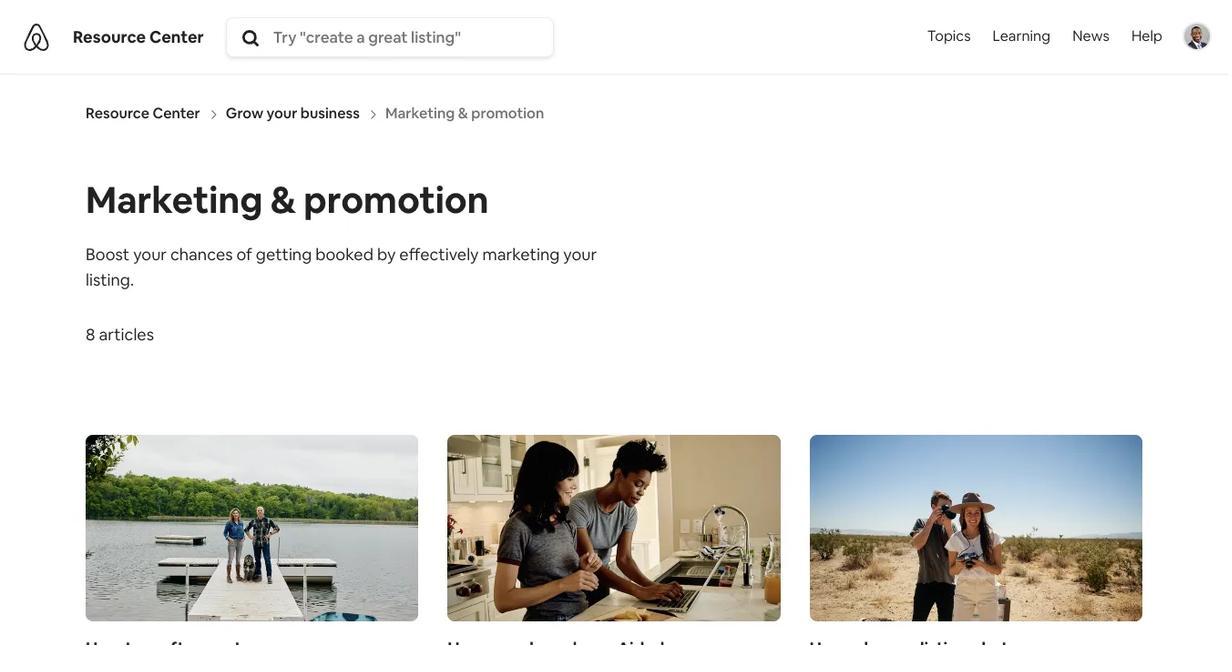 Task type: vqa. For each thing, say whether or not it's contained in the screenshot.
the at
no



Task type: describe. For each thing, give the bounding box(es) containing it.
grow your business link
[[226, 104, 360, 123]]

Search text field
[[273, 27, 549, 47]]

grow
[[226, 104, 263, 123]]

chances
[[170, 244, 233, 265]]

topics
[[927, 27, 971, 46]]

boost
[[86, 244, 130, 265]]

news button
[[1062, 0, 1121, 73]]

1 vertical spatial resource center link
[[86, 104, 200, 123]]

news
[[1073, 27, 1110, 46]]

&
[[270, 177, 296, 224]]

promotion
[[304, 177, 489, 224]]

articles
[[99, 324, 154, 345]]

marketing
[[86, 177, 263, 224]]

resource center for topmost resource center link
[[73, 26, 204, 47]]

getting
[[256, 244, 312, 265]]

learning button
[[982, 0, 1062, 73]]

booked
[[315, 244, 374, 265]]

by
[[377, 244, 396, 265]]

of
[[236, 244, 252, 265]]

your for business
[[267, 104, 297, 123]]

topics button
[[924, 0, 974, 77]]

center for bottommost resource center link
[[153, 104, 200, 123]]

learning
[[993, 27, 1051, 46]]



Task type: locate. For each thing, give the bounding box(es) containing it.
resource center link
[[73, 26, 204, 47], [86, 104, 200, 123]]

your right boost at the left
[[133, 244, 167, 265]]

two people look at a laptop together in a bright kitchen with a marble countertop. image
[[448, 435, 781, 623], [448, 435, 781, 623]]

0 vertical spatial resource
[[73, 26, 146, 47]]

1 vertical spatial resource center
[[86, 104, 200, 123]]

effectively
[[399, 244, 479, 265]]

resource for topmost resource center link
[[73, 26, 146, 47]]

resource for bottommost resource center link
[[86, 104, 150, 123]]

center
[[149, 26, 204, 47], [153, 104, 200, 123]]

1 vertical spatial center
[[153, 104, 200, 123]]

resource
[[73, 26, 146, 47], [86, 104, 150, 123]]

your
[[267, 104, 297, 123], [133, 244, 167, 265], [563, 244, 597, 265]]

your for chances
[[133, 244, 167, 265]]

resource center
[[73, 26, 204, 47], [86, 104, 200, 123]]

your right grow
[[267, 104, 297, 123]]

1 horizontal spatial your
[[267, 104, 297, 123]]

1 vertical spatial resource
[[86, 104, 150, 123]]

center for topmost resource center link
[[149, 26, 204, 47]]

marketing
[[482, 244, 560, 265]]

8
[[86, 324, 95, 345]]

ben's account image
[[1184, 24, 1210, 50]]

resource center for bottommost resource center link
[[86, 104, 200, 123]]

business
[[301, 104, 360, 123]]

help
[[1132, 27, 1163, 46]]

0 vertical spatial resource center link
[[73, 26, 204, 47]]

a couple stand with a dog between them on a dock surrounded by water with a rowboat. image
[[86, 435, 419, 623], [86, 435, 419, 623]]

marketing & promotion
[[86, 177, 489, 224]]

grow your business
[[226, 104, 360, 123]]

0 vertical spatial resource center
[[73, 26, 204, 47]]

boost your chances of getting booked by effectively marketing your listing.
[[86, 244, 597, 290]]

2 horizontal spatial your
[[563, 244, 597, 265]]

your right marketing
[[563, 244, 597, 265]]

help link
[[1121, 0, 1174, 73]]

8 articles
[[86, 324, 154, 345]]

two people stand, one in front of the other, in a desert landscape under a clear blue sky. each is holding a camera. image
[[810, 435, 1143, 623], [810, 435, 1143, 623]]

listing.
[[86, 269, 134, 290]]

0 vertical spatial center
[[149, 26, 204, 47]]

0 horizontal spatial your
[[133, 244, 167, 265]]



